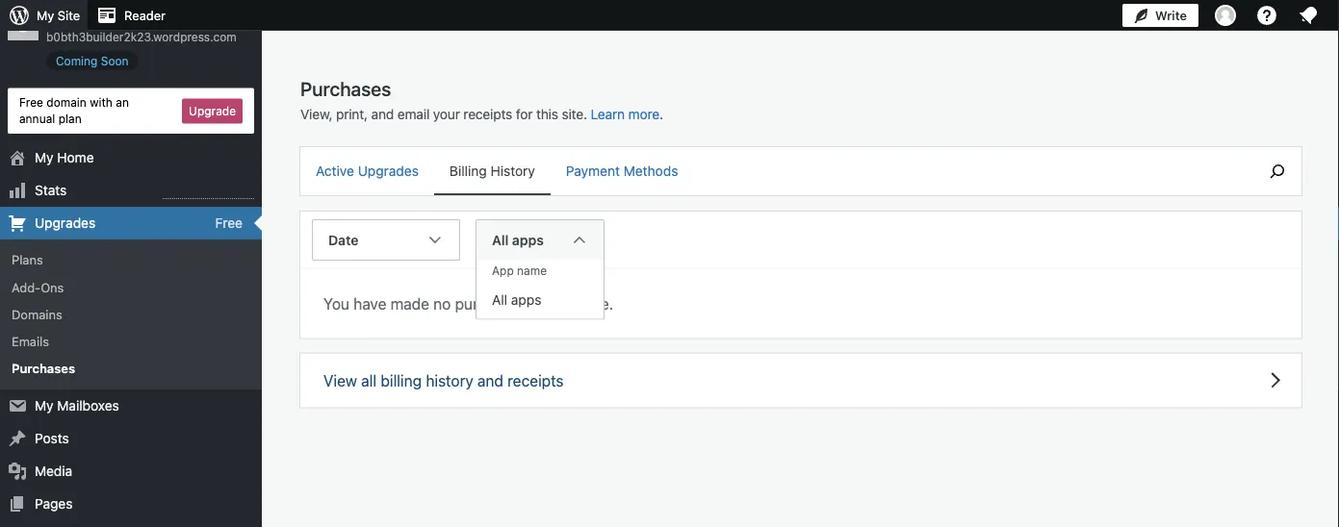 Task type: describe. For each thing, give the bounding box(es) containing it.
your
[[433, 106, 460, 122]]

site title b0bth3builder2k23.wordpress.com
[[46, 10, 237, 44]]

my home
[[35, 150, 94, 166]]

no
[[434, 295, 451, 313]]

none search field inside purchases main content
[[1254, 147, 1302, 195]]

my site link
[[0, 0, 88, 31]]

purchases
[[455, 295, 528, 313]]

add-ons link
[[0, 274, 262, 301]]

billing history link
[[434, 147, 551, 194]]

1 vertical spatial receipts
[[508, 372, 564, 390]]

view
[[324, 372, 357, 390]]

0 vertical spatial apps
[[512, 232, 544, 248]]

posts
[[35, 431, 69, 447]]

help image
[[1256, 4, 1279, 27]]

history
[[426, 372, 474, 390]]

made
[[391, 295, 430, 313]]

my mailboxes link
[[0, 390, 262, 423]]

soon
[[101, 54, 129, 67]]

billing history
[[450, 163, 535, 179]]

billing
[[381, 372, 422, 390]]

1 all apps from the top
[[492, 232, 544, 248]]

reader
[[124, 8, 166, 23]]

site inside the site title b0bth3builder2k23.wordpress.com
[[46, 10, 70, 26]]

upgrade button
[[182, 99, 243, 124]]

plans link
[[0, 247, 262, 274]]

add-ons
[[12, 280, 64, 294]]

purchases for purchases
[[12, 361, 75, 376]]

pages
[[35, 496, 73, 512]]

learn more
[[591, 106, 660, 122]]

write link
[[1123, 0, 1199, 31]]

posts link
[[0, 423, 262, 456]]

upgrade
[[189, 104, 236, 118]]

1 all from the top
[[492, 232, 509, 248]]

apps inside list box
[[511, 292, 542, 308]]

free domain with an annual plan
[[19, 96, 129, 125]]

my site
[[37, 8, 80, 23]]

and inside view all billing history and receipts link
[[478, 372, 504, 390]]

b0bth3builder2k23.wordpress.com
[[46, 30, 237, 44]]

all inside list box
[[492, 292, 508, 308]]

history
[[491, 163, 535, 179]]

for inside purchases view, print, and email your receipts for this site. learn more .
[[516, 106, 533, 122]]

reader link
[[88, 0, 173, 31]]

domain
[[47, 96, 87, 109]]

title
[[74, 10, 101, 26]]

view,
[[300, 106, 333, 122]]

free for free domain with an annual plan
[[19, 96, 43, 109]]

mailboxes
[[57, 398, 119, 414]]

coming soon
[[56, 54, 129, 67]]

payment methods link
[[551, 147, 694, 194]]

you
[[324, 295, 350, 313]]

active
[[316, 163, 354, 179]]

app name
[[492, 264, 547, 278]]

email
[[398, 106, 430, 122]]

site. inside purchases view, print, and email your receipts for this site. learn more .
[[562, 106, 587, 122]]

methods
[[624, 163, 678, 179]]

1 vertical spatial site.
[[584, 295, 613, 313]]

my profile image
[[1215, 5, 1236, 26]]

media
[[35, 464, 72, 480]]

active upgrades
[[316, 163, 419, 179]]

payment
[[566, 163, 620, 179]]

site up coming
[[58, 8, 80, 23]]

receipts inside purchases view, print, and email your receipts for this site. learn more .
[[464, 106, 513, 122]]

print,
[[336, 106, 368, 122]]

1 vertical spatial this
[[555, 295, 580, 313]]



Task type: locate. For each thing, give the bounding box(es) containing it.
1 vertical spatial all
[[492, 292, 508, 308]]

free down highest hourly views 0 image
[[215, 215, 243, 231]]

0 vertical spatial all
[[492, 232, 509, 248]]

receipts right your
[[464, 106, 513, 122]]

my for my site
[[37, 8, 54, 23]]

emails link
[[0, 328, 262, 355]]

2 all apps from the top
[[492, 292, 542, 308]]

purchases up print,
[[300, 77, 391, 100]]

1 vertical spatial and
[[478, 372, 504, 390]]

purchases inside "link"
[[12, 361, 75, 376]]

upgrades inside active upgrades link
[[358, 163, 419, 179]]

pages link
[[0, 488, 262, 521]]

1 vertical spatial my
[[35, 150, 53, 166]]

my up posts
[[35, 398, 53, 414]]

upgrades
[[358, 163, 419, 179], [35, 215, 96, 231]]

and right history
[[478, 372, 504, 390]]

open search image
[[1254, 160, 1302, 183]]

0 vertical spatial free
[[19, 96, 43, 109]]

0 vertical spatial upgrades
[[358, 163, 419, 179]]

purchases main content
[[300, 76, 1302, 528]]

purchases view, print, and email your receipts for this site. learn more .
[[300, 77, 663, 122]]

1 horizontal spatial upgrades
[[358, 163, 419, 179]]

write
[[1156, 8, 1187, 23]]

free
[[19, 96, 43, 109], [215, 215, 243, 231]]

0 vertical spatial and
[[371, 106, 394, 122]]

have
[[354, 295, 387, 313]]

1 vertical spatial apps
[[511, 292, 542, 308]]

1 horizontal spatial free
[[215, 215, 243, 231]]

home
[[57, 150, 94, 166]]

this inside purchases view, print, and email your receipts for this site. learn more .
[[536, 106, 558, 122]]

my left title
[[37, 8, 54, 23]]

0 vertical spatial all apps
[[492, 232, 544, 248]]

1 vertical spatial free
[[215, 215, 243, 231]]

ons
[[41, 280, 64, 294]]

receipts down all apps link
[[508, 372, 564, 390]]

purchases
[[300, 77, 391, 100], [12, 361, 75, 376]]

free inside free domain with an annual plan
[[19, 96, 43, 109]]

apps
[[512, 232, 544, 248], [511, 292, 542, 308]]

emails
[[12, 334, 49, 349]]

0 horizontal spatial and
[[371, 106, 394, 122]]

manage your notifications image
[[1297, 4, 1320, 27]]

all
[[361, 372, 377, 390]]

upgrades right active
[[358, 163, 419, 179]]

learn more link
[[591, 106, 660, 122]]

0 horizontal spatial purchases
[[12, 361, 75, 376]]

view all billing history and receipts link
[[300, 354, 1302, 408]]

1 vertical spatial upgrades
[[35, 215, 96, 231]]

domains link
[[0, 301, 262, 328]]

my left home
[[35, 150, 53, 166]]

media link
[[0, 456, 262, 488]]

stats link
[[0, 174, 262, 207]]

site left title
[[46, 10, 70, 26]]

0 vertical spatial my
[[37, 8, 54, 23]]

date
[[328, 232, 359, 248]]

0 horizontal spatial free
[[19, 96, 43, 109]]

all apps
[[492, 232, 544, 248], [492, 292, 542, 308]]

name
[[517, 264, 547, 278]]

1 vertical spatial purchases
[[12, 361, 75, 376]]

purchases down emails
[[12, 361, 75, 376]]

1 horizontal spatial purchases
[[300, 77, 391, 100]]

domains
[[12, 307, 62, 322]]

site
[[58, 8, 80, 23], [46, 10, 70, 26]]

menu
[[300, 147, 1244, 195]]

active upgrades link
[[300, 147, 434, 194]]

1 horizontal spatial and
[[478, 372, 504, 390]]

this
[[536, 106, 558, 122], [555, 295, 580, 313]]

receipts
[[464, 106, 513, 122], [508, 372, 564, 390]]

all
[[492, 232, 509, 248], [492, 292, 508, 308]]

my
[[37, 8, 54, 23], [35, 150, 53, 166], [35, 398, 53, 414]]

my home link
[[0, 142, 262, 174]]

apps down name on the left bottom
[[511, 292, 542, 308]]

0 vertical spatial for
[[516, 106, 533, 122]]

1 vertical spatial for
[[532, 295, 551, 313]]

purchases inside purchases view, print, and email your receipts for this site. learn more .
[[300, 77, 391, 100]]

my for my mailboxes
[[35, 398, 53, 414]]

free up annual plan
[[19, 96, 43, 109]]

purchases link
[[0, 355, 262, 382]]

all apps inside list box
[[492, 292, 542, 308]]

and
[[371, 106, 394, 122], [478, 372, 504, 390]]

0 vertical spatial purchases
[[300, 77, 391, 100]]

apps up name on the left bottom
[[512, 232, 544, 248]]

my for my home
[[35, 150, 53, 166]]

highest hourly views 0 image
[[163, 187, 254, 199]]

all apps list box
[[476, 260, 605, 320]]

all apps link
[[477, 281, 604, 319]]

and inside purchases view, print, and email your receipts for this site. learn more .
[[371, 106, 394, 122]]

0 horizontal spatial upgrades
[[35, 215, 96, 231]]

add-
[[12, 280, 41, 294]]

all apps up "app name"
[[492, 232, 544, 248]]

purchases for purchases view, print, and email your receipts for this site. learn more .
[[300, 77, 391, 100]]

app
[[492, 264, 514, 278]]

for up the history
[[516, 106, 533, 122]]

date button
[[312, 220, 461, 528]]

all up the app
[[492, 232, 509, 248]]

0 vertical spatial receipts
[[464, 106, 513, 122]]

0 vertical spatial this
[[536, 106, 558, 122]]

2 vertical spatial my
[[35, 398, 53, 414]]

my mailboxes
[[35, 398, 119, 414]]

coming
[[56, 54, 98, 67]]

with
[[90, 96, 113, 109]]

site.
[[562, 106, 587, 122], [584, 295, 613, 313]]

0 vertical spatial site.
[[562, 106, 587, 122]]

upgrades down stats
[[35, 215, 96, 231]]

free for free
[[215, 215, 243, 231]]

view all billing history and receipts
[[324, 372, 564, 390]]

1 vertical spatial all apps
[[492, 292, 542, 308]]

.
[[660, 106, 663, 122]]

an
[[116, 96, 129, 109]]

plans
[[12, 253, 43, 267]]

all down the app
[[492, 292, 508, 308]]

all apps down "app name"
[[492, 292, 542, 308]]

menu inside purchases main content
[[300, 147, 1244, 195]]

and right print,
[[371, 106, 394, 122]]

stats
[[35, 183, 67, 198]]

2 all from the top
[[492, 292, 508, 308]]

annual plan
[[19, 112, 82, 125]]

None search field
[[1254, 147, 1302, 195]]

for down name on the left bottom
[[532, 295, 551, 313]]

payment methods
[[566, 163, 678, 179]]

menu containing active upgrades
[[300, 147, 1244, 195]]

billing
[[450, 163, 487, 179]]

for
[[516, 106, 533, 122], [532, 295, 551, 313]]

you have made no purchases for this site.
[[324, 295, 613, 313]]



Task type: vqa. For each thing, say whether or not it's contained in the screenshot.
top Task enabled icon
no



